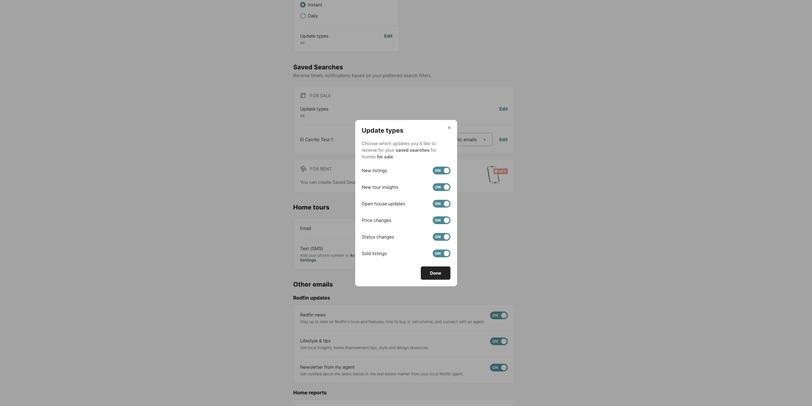 Task type: locate. For each thing, give the bounding box(es) containing it.
to right like
[[432, 141, 436, 146]]

. down add your phone number in
[[316, 258, 317, 263]]

0 horizontal spatial and
[[361, 320, 368, 325]]

&
[[319, 339, 322, 344]]

1 vertical spatial home
[[293, 391, 308, 396]]

other
[[293, 281, 311, 289]]

1 horizontal spatial local
[[430, 372, 439, 377]]

home left tours
[[293, 204, 312, 212]]

0 vertical spatial redfin
[[293, 296, 309, 301]]

get down newsletter
[[300, 372, 307, 377]]

1 for from the top
[[310, 93, 319, 99]]

saved
[[293, 63, 313, 71], [333, 180, 346, 185]]

0 vertical spatial home
[[293, 204, 312, 212]]

1 update types all from the top
[[300, 33, 329, 45]]

0 vertical spatial edit
[[384, 33, 393, 39]]

all up el
[[300, 114, 305, 118]]

saved inside the 'saved searches receive timely notifications based on your preferred search filters.'
[[293, 63, 313, 71]]

for left the sale
[[310, 93, 319, 99]]

agent. inside redfin news stay up to date on redfin's tools and features, how to buy or sell a home, and connect with an agent.
[[474, 320, 485, 325]]

saved searches receive timely notifications based on your preferred search filters.
[[293, 63, 432, 78]]

local inside newsletter from my agent get notified about the latest trends in the real estate market from your local redfin agent.
[[430, 372, 439, 377]]

on right "date"
[[329, 320, 334, 325]]

2 horizontal spatial to
[[432, 141, 436, 146]]

create
[[318, 180, 331, 185]]

get
[[300, 346, 307, 351], [300, 372, 307, 377]]

0 vertical spatial edit button
[[384, 33, 393, 45]]

0 horizontal spatial emails
[[313, 281, 333, 289]]

1 horizontal spatial updates
[[393, 141, 410, 146]]

for down which
[[378, 147, 384, 153]]

2 vertical spatial update
[[362, 127, 385, 134]]

saved up the receive at left
[[293, 63, 313, 71]]

for left the rent
[[310, 166, 319, 172]]

on inside the 'saved searches receive timely notifications based on your preferred search filters.'
[[366, 73, 371, 78]]

and right tools
[[361, 320, 368, 325]]

1 horizontal spatial on
[[366, 73, 371, 78]]

edit button
[[384, 33, 393, 45], [500, 106, 508, 118], [500, 136, 508, 143]]

1 on from the top
[[492, 314, 498, 318]]

2 home from the top
[[293, 391, 308, 396]]

1 vertical spatial edit
[[500, 106, 508, 112]]

the left real
[[370, 372, 376, 377]]

1 home from the top
[[293, 204, 312, 212]]

update inside dialog
[[362, 127, 385, 134]]

on for redfin news
[[492, 314, 498, 318]]

2 on from the top
[[492, 340, 498, 344]]

which
[[379, 141, 392, 146]]

account
[[350, 253, 366, 258]]

the
[[335, 372, 341, 377], [370, 372, 376, 377]]

1 vertical spatial searches
[[347, 180, 366, 185]]

for right searches
[[431, 147, 437, 153]]

add your phone number in
[[300, 253, 350, 258]]

2 for from the top
[[310, 166, 319, 172]]

1 get from the top
[[300, 346, 307, 351]]

your inside newsletter from my agent get notified about the latest trends in the real estate market from your local redfin agent.
[[421, 372, 429, 377]]

you
[[300, 180, 308, 185]]

in right trends on the bottom left of page
[[366, 372, 369, 377]]

emails right 'no'
[[464, 137, 477, 143]]

for
[[310, 93, 319, 99], [310, 166, 319, 172]]

redfin inside redfin news stay up to date on redfin's tools and features, how to buy or sell a home, and connect with an agent.
[[300, 313, 314, 318]]

searches left while
[[347, 180, 366, 185]]

lifestyle
[[300, 339, 318, 344]]

update types all down daily
[[300, 33, 329, 45]]

to right up
[[315, 320, 319, 325]]

design
[[397, 346, 409, 351]]

no emails
[[457, 137, 477, 143]]

from
[[324, 365, 334, 371], [411, 372, 420, 377]]

0 vertical spatial searches
[[314, 63, 343, 71]]

0 vertical spatial for
[[310, 93, 319, 99]]

None checkbox
[[433, 184, 451, 191], [433, 233, 451, 241], [433, 250, 451, 258], [490, 364, 508, 372], [433, 184, 451, 191], [433, 233, 451, 241], [433, 250, 451, 258], [490, 364, 508, 372]]

0 vertical spatial on
[[492, 314, 498, 318]]

2 update types all from the top
[[300, 106, 329, 118]]

redfin inside newsletter from my agent get notified about the latest trends in the real estate market from your local redfin agent.
[[440, 372, 451, 377]]

get inside newsletter from my agent get notified about the latest trends in the real estate market from your local redfin agent.
[[300, 372, 307, 377]]

0 horizontal spatial on
[[329, 320, 334, 325]]

from up 'about' at the left bottom
[[324, 365, 334, 371]]

your right market
[[421, 372, 429, 377]]

2 vertical spatial types
[[386, 127, 404, 134]]

1 vertical spatial emails
[[313, 281, 333, 289]]

None checkbox
[[433, 167, 451, 175], [433, 200, 451, 208], [433, 217, 451, 225], [375, 246, 393, 253], [490, 312, 508, 320], [490, 338, 508, 346], [433, 167, 451, 175], [433, 200, 451, 208], [433, 217, 451, 225], [375, 246, 393, 253], [490, 312, 508, 320], [490, 338, 508, 346]]

1 vertical spatial get
[[300, 372, 307, 377]]

agent.
[[474, 320, 485, 325], [453, 372, 464, 377]]

Instant radio
[[300, 2, 306, 7]]

3 on from the top
[[492, 366, 498, 371]]

home
[[293, 204, 312, 212], [293, 391, 308, 396]]

2 vertical spatial redfin
[[440, 372, 451, 377]]

the down the my
[[335, 372, 341, 377]]

update up choose
[[362, 127, 385, 134]]

0 vertical spatial types
[[317, 33, 329, 39]]

get down lifestyle
[[300, 346, 307, 351]]

emails up redfin updates
[[313, 281, 333, 289]]

1 vertical spatial local
[[430, 372, 439, 377]]

1 horizontal spatial the
[[370, 372, 376, 377]]

choose which updates you'd like to receive for your
[[362, 141, 436, 153]]

0 vertical spatial saved
[[293, 63, 313, 71]]

for left sale
[[377, 154, 383, 160]]

update types all
[[300, 33, 329, 45], [300, 106, 329, 118]]

types
[[317, 33, 329, 39], [317, 106, 329, 112], [386, 127, 404, 134]]

0 vertical spatial in
[[346, 253, 349, 258]]

0 horizontal spatial the
[[335, 372, 341, 377]]

text
[[300, 246, 309, 252]]

emails for no emails
[[464, 137, 477, 143]]

updates up saved
[[393, 141, 410, 146]]

0 vertical spatial all
[[300, 40, 305, 45]]

and
[[361, 320, 368, 325], [435, 320, 442, 325], [389, 346, 396, 351]]

searches up notifications
[[314, 63, 343, 71]]

el cerrito test 1
[[300, 137, 333, 143]]

on inside redfin news stay up to date on redfin's tools and features, how to buy or sell a home, and connect with an agent.
[[329, 320, 334, 325]]

1
[[331, 137, 333, 143]]

on for news
[[329, 320, 334, 325]]

emails for other emails
[[313, 281, 333, 289]]

1 vertical spatial .
[[316, 258, 317, 263]]

preferred
[[383, 73, 403, 78]]

0 vertical spatial emails
[[464, 137, 477, 143]]

updates
[[393, 141, 410, 146], [310, 296, 330, 301]]

agent
[[343, 365, 355, 371]]

buy
[[400, 320, 406, 325]]

sale
[[384, 154, 393, 160]]

2 get from the top
[[300, 372, 307, 377]]

0 vertical spatial on
[[366, 73, 371, 78]]

style
[[379, 346, 388, 351]]

local
[[308, 346, 316, 351], [430, 372, 439, 377]]

and inside lifestyle & tips get local insights, home improvement tips, style and design resources.
[[389, 346, 396, 351]]

1 vertical spatial update types all
[[300, 106, 329, 118]]

0 vertical spatial get
[[300, 346, 307, 351]]

real
[[377, 372, 384, 377]]

to
[[432, 141, 436, 146], [315, 320, 319, 325], [395, 320, 398, 325]]

updates down other emails at the bottom left of page
[[310, 296, 330, 301]]

from right market
[[411, 372, 420, 377]]

local inside lifestyle & tips get local insights, home improvement tips, style and design resources.
[[308, 346, 316, 351]]

(sms)
[[311, 246, 323, 252]]

2 all from the top
[[300, 114, 305, 118]]

redfin's
[[335, 320, 350, 325]]

0 vertical spatial local
[[308, 346, 316, 351]]

0 horizontal spatial in
[[346, 253, 349, 258]]

types inside dialog
[[386, 127, 404, 134]]

tools
[[351, 320, 360, 325]]

to left 'buy'
[[395, 320, 398, 325]]

saved right create
[[333, 180, 346, 185]]

in right 'number' on the left
[[346, 253, 349, 258]]

1 vertical spatial all
[[300, 114, 305, 118]]

0 horizontal spatial saved
[[293, 63, 313, 71]]

0 vertical spatial .
[[393, 154, 394, 160]]

your inside choose which updates you'd like to receive for your
[[385, 147, 395, 153]]

1 vertical spatial updates
[[310, 296, 330, 301]]

on right based
[[366, 73, 371, 78]]

Daily radio
[[300, 13, 306, 19]]

types up which
[[386, 127, 404, 134]]

0 horizontal spatial local
[[308, 346, 316, 351]]

1 horizontal spatial emails
[[464, 137, 477, 143]]

1 vertical spatial update
[[300, 106, 316, 112]]

you'd
[[411, 141, 422, 146]]

and right "style"
[[389, 346, 396, 351]]

1 vertical spatial saved
[[333, 180, 346, 185]]

searches
[[314, 63, 343, 71], [347, 180, 366, 185]]

and right home, at the right bottom of page
[[435, 320, 442, 325]]

all down daily radio
[[300, 40, 305, 45]]

0 vertical spatial from
[[324, 365, 334, 371]]

update down for sale
[[300, 106, 316, 112]]

1 vertical spatial for
[[310, 166, 319, 172]]

. inside update types dialog
[[393, 154, 394, 160]]

1 horizontal spatial to
[[395, 320, 398, 325]]

notifications
[[325, 73, 351, 78]]

types down for sale
[[317, 106, 329, 112]]

update down daily radio
[[300, 33, 316, 39]]

update
[[300, 33, 316, 39], [300, 106, 316, 112], [362, 127, 385, 134]]

an
[[468, 320, 472, 325]]

1 horizontal spatial .
[[393, 154, 394, 160]]

your left preferred
[[373, 73, 382, 78]]

0 horizontal spatial searches
[[314, 63, 343, 71]]

1 horizontal spatial agent.
[[474, 320, 485, 325]]

1 vertical spatial on
[[492, 340, 498, 344]]

redfin for redfin updates
[[293, 296, 309, 301]]

0 vertical spatial update
[[300, 33, 316, 39]]

update types all down for sale
[[300, 106, 329, 118]]

tours
[[313, 204, 330, 212]]

emails
[[464, 137, 477, 143], [313, 281, 333, 289]]

0 horizontal spatial agent.
[[453, 372, 464, 377]]

types down daily
[[317, 33, 329, 39]]

.
[[393, 154, 394, 160], [316, 258, 317, 263]]

home left reports
[[293, 391, 308, 396]]

0 vertical spatial update types all
[[300, 33, 329, 45]]

1 vertical spatial redfin
[[300, 313, 314, 318]]

1 vertical spatial in
[[366, 372, 369, 377]]

for for for rent
[[310, 166, 319, 172]]

1 vertical spatial from
[[411, 372, 420, 377]]

0 horizontal spatial to
[[315, 320, 319, 325]]

sell
[[412, 320, 418, 325]]

homes
[[362, 154, 376, 160]]

how
[[386, 320, 394, 325]]

1 horizontal spatial in
[[366, 372, 369, 377]]

date
[[320, 320, 328, 325]]

1 vertical spatial on
[[329, 320, 334, 325]]

home reports
[[293, 391, 327, 396]]

1 horizontal spatial from
[[411, 372, 420, 377]]

0 vertical spatial updates
[[393, 141, 410, 146]]

for
[[378, 147, 384, 153], [431, 147, 437, 153], [377, 154, 383, 160], [401, 180, 407, 185]]

. down choose which updates you'd like to receive for your at the top of the page
[[393, 154, 394, 160]]

1 vertical spatial agent.
[[453, 372, 464, 377]]

your inside the 'saved searches receive timely notifications based on your preferred search filters.'
[[373, 73, 382, 78]]

0 vertical spatial agent.
[[474, 320, 485, 325]]

your up sale
[[385, 147, 395, 153]]

reports
[[309, 391, 327, 396]]

1 horizontal spatial and
[[389, 346, 396, 351]]

search
[[404, 73, 418, 78]]

all
[[300, 40, 305, 45], [300, 114, 305, 118]]

receive
[[362, 147, 377, 153]]

home for home tours
[[293, 204, 312, 212]]

2 vertical spatial on
[[492, 366, 498, 371]]



Task type: describe. For each thing, give the bounding box(es) containing it.
in inside newsletter from my agent get notified about the latest trends in the real estate market from your local redfin agent.
[[366, 372, 369, 377]]

saved searches
[[396, 147, 430, 153]]

for homes
[[362, 147, 437, 160]]

text (sms)
[[300, 246, 323, 252]]

test
[[321, 137, 330, 143]]

home,
[[423, 320, 434, 325]]

rent
[[320, 166, 332, 172]]

insights,
[[317, 346, 333, 351]]

redfin news stay up to date on redfin's tools and features, how to buy or sell a home, and connect with an agent.
[[300, 313, 485, 325]]

improvement
[[345, 346, 369, 351]]

home tours
[[293, 204, 330, 212]]

cerrito
[[305, 137, 320, 143]]

tips,
[[370, 346, 378, 351]]

for inside for homes
[[431, 147, 437, 153]]

0 horizontal spatial .
[[316, 258, 317, 263]]

stay
[[300, 320, 308, 325]]

update types element
[[362, 120, 410, 135]]

updates inside choose which updates you'd like to receive for your
[[393, 141, 410, 146]]

on for newsletter from my agent
[[492, 366, 498, 371]]

tips
[[323, 339, 331, 344]]

receive
[[293, 73, 310, 78]]

instant
[[308, 2, 322, 7]]

newsletter from my agent get notified about the latest trends in the real estate market from your local redfin agent.
[[300, 365, 464, 377]]

update types
[[362, 127, 404, 134]]

lifestyle & tips get local insights, home improvement tips, style and design resources.
[[300, 339, 429, 351]]

sale
[[320, 93, 331, 99]]

el
[[300, 137, 304, 143]]

can
[[309, 180, 317, 185]]

up
[[309, 320, 314, 325]]

connect
[[443, 320, 458, 325]]

1 horizontal spatial searches
[[347, 180, 366, 185]]

2 horizontal spatial and
[[435, 320, 442, 325]]

latest
[[342, 372, 352, 377]]

account settings link
[[300, 253, 366, 263]]

my
[[335, 365, 342, 371]]

for right searching
[[401, 180, 407, 185]]

done
[[430, 271, 441, 276]]

redfin for redfin news stay up to date on redfin's tools and features, how to buy or sell a home, and connect with an agent.
[[300, 313, 314, 318]]

2 vertical spatial edit button
[[500, 136, 508, 143]]

market
[[398, 372, 410, 377]]

for sale .
[[377, 154, 394, 160]]

0 horizontal spatial from
[[324, 365, 334, 371]]

1 vertical spatial types
[[317, 106, 329, 112]]

number
[[331, 253, 345, 258]]

or
[[407, 320, 411, 325]]

no
[[457, 137, 463, 143]]

on for searches
[[366, 73, 371, 78]]

newsletter
[[300, 365, 323, 371]]

for sale
[[310, 93, 331, 99]]

daily
[[308, 13, 318, 19]]

add
[[300, 253, 308, 258]]

1 horizontal spatial saved
[[333, 180, 346, 185]]

get inside lifestyle & tips get local insights, home improvement tips, style and design resources.
[[300, 346, 307, 351]]

notified
[[308, 372, 322, 377]]

agent. inside newsletter from my agent get notified about the latest trends in the real estate market from your local redfin agent.
[[453, 372, 464, 377]]

account settings
[[300, 253, 366, 263]]

news
[[315, 313, 326, 318]]

settings
[[300, 258, 316, 263]]

a
[[419, 320, 422, 325]]

searching
[[380, 180, 400, 185]]

redfin updates
[[293, 296, 330, 301]]

resources.
[[410, 346, 429, 351]]

2 the from the left
[[370, 372, 376, 377]]

1 vertical spatial edit button
[[500, 106, 508, 118]]

to inside choose which updates you'd like to receive for your
[[432, 141, 436, 146]]

1 all from the top
[[300, 40, 305, 45]]

2 vertical spatial edit
[[500, 137, 508, 143]]

your up settings
[[309, 253, 317, 258]]

searches inside the 'saved searches receive timely notifications based on your preferred search filters.'
[[314, 63, 343, 71]]

you can create saved searches while searching for
[[300, 180, 408, 185]]

with
[[459, 320, 467, 325]]

done button
[[421, 267, 451, 280]]

1 the from the left
[[335, 372, 341, 377]]

home
[[334, 346, 344, 351]]

email
[[300, 226, 311, 231]]

0 horizontal spatial updates
[[310, 296, 330, 301]]

features,
[[369, 320, 385, 325]]

trends
[[353, 372, 365, 377]]

estate
[[385, 372, 397, 377]]

update types all for the middle edit button
[[300, 106, 329, 118]]

choose
[[362, 141, 378, 146]]

update types all for the topmost edit button
[[300, 33, 329, 45]]

searches
[[410, 147, 430, 153]]

timely
[[311, 73, 324, 78]]

on for lifestyle & tips
[[492, 340, 498, 344]]

phone
[[318, 253, 329, 258]]

like
[[424, 141, 431, 146]]

filters.
[[419, 73, 432, 78]]

update types dialog
[[355, 120, 457, 287]]

based
[[352, 73, 365, 78]]

for inside choose which updates you'd like to receive for your
[[378, 147, 384, 153]]

for rent
[[310, 166, 332, 172]]

home for home reports
[[293, 391, 308, 396]]

while
[[368, 180, 379, 185]]

saved
[[396, 147, 409, 153]]

other emails
[[293, 281, 333, 289]]

about
[[323, 372, 333, 377]]

for for for sale
[[310, 93, 319, 99]]



Task type: vqa. For each thing, say whether or not it's contained in the screenshot.
YOUR within the Saved Searches Receive timely notifications based on your preferred search filters.
yes



